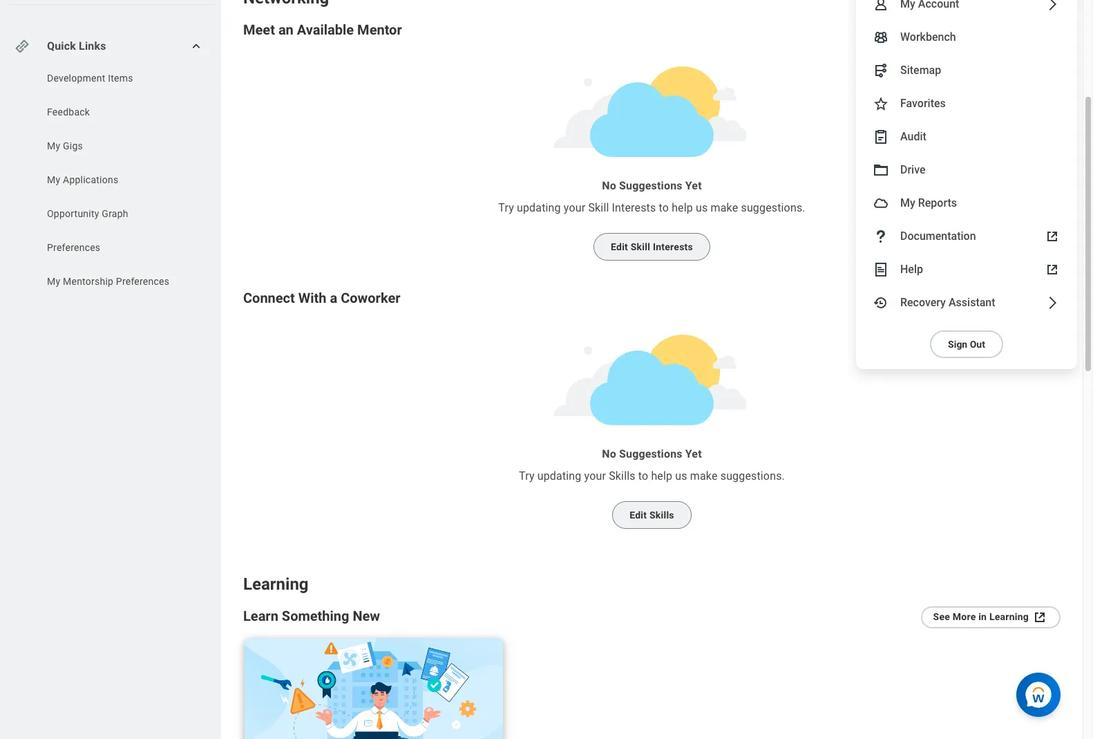 Task type: vqa. For each thing, say whether or not it's contained in the screenshot.
'Effective:' for Update Employee's Work Schedule Calendar: Request Flexible Work Arrangement: Jacqueline Desjardins
no



Task type: locate. For each thing, give the bounding box(es) containing it.
all
[[1037, 294, 1049, 305]]

my reports
[[901, 197, 958, 210]]

make
[[711, 201, 739, 214], [691, 470, 718, 483]]

a
[[330, 290, 338, 306]]

chevron right image for time icon on the right of page
[[1045, 295, 1061, 311]]

endpoints image
[[873, 62, 890, 79]]

updating
[[517, 201, 561, 214], [538, 470, 582, 483]]

updating for connect with a coworker
[[538, 470, 582, 483]]

workbench menu item
[[857, 21, 1078, 54]]

1 vertical spatial skill
[[631, 241, 651, 252]]

1 horizontal spatial skills
[[650, 510, 675, 521]]

more
[[953, 611, 977, 622]]

my inside menu item
[[901, 197, 916, 210]]

connect with a coworker
[[243, 290, 401, 306]]

skills down try updating your skills to help us make suggestions.
[[650, 510, 675, 521]]

learning up learn
[[243, 575, 309, 594]]

0 horizontal spatial us
[[676, 470, 688, 483]]

to up edit skills
[[639, 470, 649, 483]]

no suggestions yet
[[602, 179, 702, 192], [602, 447, 702, 461]]

star image
[[873, 95, 890, 112]]

no up try updating your skill interests to help us make suggestions.
[[602, 179, 617, 192]]

0 vertical spatial no
[[602, 179, 617, 192]]

menu item
[[857, 0, 1078, 21]]

my down my gigs
[[47, 174, 60, 185]]

interests inside button
[[653, 241, 693, 252]]

no
[[602, 179, 617, 192], [602, 447, 617, 461]]

help
[[901, 263, 924, 276]]

opportunity graph
[[47, 208, 128, 219]]

0 vertical spatial to
[[659, 201, 669, 214]]

us up edit skill interests button
[[696, 201, 708, 214]]

suggestions
[[620, 179, 683, 192], [620, 447, 683, 461]]

1 vertical spatial help
[[652, 470, 673, 483]]

1 horizontal spatial edit
[[630, 510, 647, 521]]

help up edit skill interests
[[672, 201, 693, 214]]

edit skills
[[630, 510, 675, 521]]

0 vertical spatial yet
[[686, 179, 702, 192]]

my for my gigs
[[47, 140, 60, 151]]

yet
[[686, 179, 702, 192], [686, 447, 702, 461]]

2 suggestions from the top
[[620, 447, 683, 461]]

preferences down opportunity
[[47, 242, 100, 253]]

suggestions up try updating your skills to help us make suggestions.
[[620, 447, 683, 461]]

0 vertical spatial skill
[[589, 201, 609, 214]]

meet an available mentor
[[243, 21, 402, 38]]

no for coworker
[[602, 447, 617, 461]]

0 vertical spatial updating
[[517, 201, 561, 214]]

1 vertical spatial no suggestions yet
[[602, 447, 702, 461]]

my gigs link
[[46, 139, 188, 153]]

1 horizontal spatial to
[[659, 201, 669, 214]]

0 vertical spatial preferences
[[47, 242, 100, 253]]

1 vertical spatial your
[[585, 470, 606, 483]]

1 no suggestions yet from the top
[[602, 179, 702, 192]]

suggestions up try updating your skill interests to help us make suggestions.
[[620, 179, 683, 192]]

my for my reports
[[901, 197, 916, 210]]

0 horizontal spatial try
[[499, 201, 514, 214]]

1 yet from the top
[[686, 179, 702, 192]]

question image
[[873, 228, 890, 245]]

see more in learning link
[[921, 606, 1061, 629]]

0 vertical spatial suggestions.
[[742, 201, 806, 214]]

available
[[297, 21, 354, 38]]

skill
[[589, 201, 609, 214], [631, 241, 651, 252]]

try
[[499, 201, 514, 214], [519, 470, 535, 483]]

items
[[108, 73, 133, 84]]

2 no suggestions yet from the top
[[602, 447, 702, 461]]

interests up edit skill interests
[[612, 201, 656, 214]]

skills up edit skills
[[609, 470, 636, 483]]

your
[[564, 201, 586, 214], [585, 470, 606, 483]]

1 horizontal spatial preferences
[[116, 276, 170, 287]]

quick links
[[47, 39, 106, 53]]

your for connect with a coworker
[[585, 470, 606, 483]]

help up edit skills
[[652, 470, 673, 483]]

sign out
[[949, 339, 986, 350]]

1 vertical spatial try
[[519, 470, 535, 483]]

coworker
[[341, 290, 401, 306]]

list
[[0, 71, 221, 292]]

2 chevron right image from the top
[[1045, 295, 1061, 311]]

1 horizontal spatial skill
[[631, 241, 651, 252]]

1 horizontal spatial learning
[[990, 611, 1029, 622]]

contact card matrix manager image
[[873, 29, 890, 46]]

to up edit skill interests
[[659, 201, 669, 214]]

1 vertical spatial chevron right image
[[1045, 295, 1061, 311]]

1 suggestions from the top
[[620, 179, 683, 192]]

new
[[353, 608, 380, 624]]

us up edit skills "button"
[[676, 470, 688, 483]]

chevron up small image
[[189, 39, 203, 53]]

1 vertical spatial us
[[676, 470, 688, 483]]

sign
[[949, 339, 968, 350]]

drive menu item
[[857, 153, 1078, 187]]

my applications link
[[46, 173, 188, 187]]

yet up try updating your skills to help us make suggestions.
[[686, 447, 702, 461]]

recovery assistant menu item
[[857, 286, 1078, 319]]

preferences link
[[46, 241, 188, 254]]

menu
[[857, 0, 1078, 369]]

try for meet an available mentor
[[499, 201, 514, 214]]

my right avatar
[[901, 197, 916, 210]]

external link element
[[1032, 609, 1049, 626]]

1 vertical spatial updating
[[538, 470, 582, 483]]

skill down try updating your skill interests to help us make suggestions.
[[631, 241, 651, 252]]

folder open image
[[873, 162, 890, 178]]

1 horizontal spatial try
[[519, 470, 535, 483]]

opportunity graph link
[[46, 207, 188, 221]]

0 vertical spatial suggestions
[[620, 179, 683, 192]]

preferences
[[47, 242, 100, 253], [116, 276, 170, 287]]

0 vertical spatial no suggestions yet
[[602, 179, 702, 192]]

yet up try updating your skill interests to help us make suggestions.
[[686, 179, 702, 192]]

1 vertical spatial to
[[639, 470, 649, 483]]

my for my mentorship preferences
[[47, 276, 60, 287]]

recovery
[[901, 296, 946, 309]]

1 vertical spatial yet
[[686, 447, 702, 461]]

browse all
[[1001, 294, 1049, 305]]

help
[[672, 201, 693, 214], [652, 470, 673, 483]]

my
[[47, 140, 60, 151], [47, 174, 60, 185], [901, 197, 916, 210], [47, 276, 60, 287]]

quick links element
[[14, 32, 210, 60]]

1 vertical spatial no
[[602, 447, 617, 461]]

interests
[[612, 201, 656, 214], [653, 241, 693, 252]]

chevron right image
[[1045, 0, 1061, 12], [1045, 295, 1061, 311]]

importance of facilities management image
[[245, 638, 504, 739]]

1 vertical spatial suggestions.
[[721, 470, 785, 483]]

1 horizontal spatial us
[[696, 201, 708, 214]]

1 no from the top
[[602, 179, 617, 192]]

us
[[696, 201, 708, 214], [676, 470, 688, 483]]

development items
[[47, 73, 133, 84]]

try for connect with a coworker
[[519, 470, 535, 483]]

no suggestions yet up try updating your skill interests to help us make suggestions.
[[602, 179, 702, 192]]

applications
[[63, 174, 119, 185]]

time image
[[873, 295, 890, 311]]

skill up edit skill interests button
[[589, 201, 609, 214]]

assistant
[[949, 296, 996, 309]]

meet
[[243, 21, 275, 38]]

edit down try updating your skill interests to help us make suggestions.
[[611, 241, 629, 252]]

edit inside button
[[611, 241, 629, 252]]

my left gigs
[[47, 140, 60, 151]]

learning
[[243, 575, 309, 594], [990, 611, 1029, 622]]

1 vertical spatial suggestions
[[620, 447, 683, 461]]

suggestions.
[[742, 201, 806, 214], [721, 470, 785, 483]]

no suggestions yet up try updating your skills to help us make suggestions.
[[602, 447, 702, 461]]

documentation
[[901, 230, 977, 243]]

learning right in
[[990, 611, 1029, 622]]

0 horizontal spatial edit
[[611, 241, 629, 252]]

graph
[[102, 208, 128, 219]]

0 horizontal spatial to
[[639, 470, 649, 483]]

feedback link
[[46, 105, 188, 119]]

interests down try updating your skill interests to help us make suggestions.
[[653, 241, 693, 252]]

with
[[299, 290, 327, 306]]

0 vertical spatial learning
[[243, 575, 309, 594]]

1 vertical spatial learning
[[990, 611, 1029, 622]]

preferences down preferences link
[[116, 276, 170, 287]]

my left mentorship
[[47, 276, 60, 287]]

document image
[[873, 261, 890, 278]]

0 vertical spatial chevron right image
[[1045, 0, 1061, 12]]

drive
[[901, 163, 926, 177]]

1 chevron right image from the top
[[1045, 0, 1061, 12]]

0 vertical spatial your
[[564, 201, 586, 214]]

learn
[[243, 608, 279, 624]]

skill inside button
[[631, 241, 651, 252]]

my mentorship preferences link
[[46, 274, 188, 288]]

audit menu item
[[857, 120, 1078, 153]]

audit
[[901, 130, 927, 143]]

to
[[659, 201, 669, 214], [639, 470, 649, 483]]

browse
[[1001, 294, 1034, 305]]

mentor
[[358, 21, 402, 38]]

my inside 'link'
[[47, 140, 60, 151]]

edit inside "button"
[[630, 510, 647, 521]]

edit
[[611, 241, 629, 252], [630, 510, 647, 521]]

1 vertical spatial edit
[[630, 510, 647, 521]]

no up try updating your skills to help us make suggestions.
[[602, 447, 617, 461]]

0 vertical spatial help
[[672, 201, 693, 214]]

no suggestions yet for connect with a coworker
[[602, 447, 702, 461]]

skills
[[609, 470, 636, 483], [650, 510, 675, 521]]

1 vertical spatial interests
[[653, 241, 693, 252]]

0 vertical spatial edit
[[611, 241, 629, 252]]

try updating your skills to help us make suggestions.
[[519, 470, 785, 483]]

opportunity
[[47, 208, 99, 219]]

favorites menu item
[[857, 87, 1078, 120]]

in
[[979, 611, 987, 622]]

0 horizontal spatial preferences
[[47, 242, 100, 253]]

0 vertical spatial skills
[[609, 470, 636, 483]]

1 vertical spatial skills
[[650, 510, 675, 521]]

edit down try updating your skills to help us make suggestions.
[[630, 510, 647, 521]]

skills inside edit skills "button"
[[650, 510, 675, 521]]

2 no from the top
[[602, 447, 617, 461]]

2 yet from the top
[[686, 447, 702, 461]]

0 vertical spatial try
[[499, 201, 514, 214]]



Task type: describe. For each thing, give the bounding box(es) containing it.
sitemap
[[901, 64, 942, 77]]

my reports menu item
[[857, 187, 1078, 220]]

an
[[279, 21, 294, 38]]

yet for connect with a coworker
[[686, 447, 702, 461]]

updating for meet an available mentor
[[517, 201, 561, 214]]

your for meet an available mentor
[[564, 201, 586, 214]]

connect
[[243, 290, 295, 306]]

workbench
[[901, 31, 957, 44]]

documentation menu item
[[857, 220, 1078, 253]]

browse all link
[[988, 288, 1061, 310]]

0 horizontal spatial skills
[[609, 470, 636, 483]]

feedback
[[47, 106, 90, 118]]

see
[[934, 611, 951, 622]]

help menu item
[[857, 253, 1078, 286]]

see more in learning
[[934, 611, 1029, 622]]

chevron right image for 'user' image
[[1045, 0, 1061, 12]]

out
[[971, 339, 986, 350]]

paste image
[[873, 129, 890, 145]]

edit skill interests button
[[594, 233, 711, 261]]

development
[[47, 73, 105, 84]]

edit skill interests
[[611, 241, 693, 252]]

learn something new
[[243, 608, 380, 624]]

edit skills button
[[613, 501, 692, 529]]

user image
[[873, 0, 890, 12]]

my gigs
[[47, 140, 83, 151]]

ext link image
[[1045, 228, 1061, 245]]

recovery assistant
[[901, 296, 996, 309]]

1 vertical spatial preferences
[[116, 276, 170, 287]]

no for mentor
[[602, 179, 617, 192]]

1 vertical spatial make
[[691, 470, 718, 483]]

my mentorship preferences
[[47, 276, 170, 287]]

edit for connect with a coworker
[[630, 510, 647, 521]]

favorites
[[901, 97, 946, 110]]

0 vertical spatial make
[[711, 201, 739, 214]]

development items link
[[46, 71, 188, 85]]

try updating your skill interests to help us make suggestions.
[[499, 201, 806, 214]]

suggestions for coworker
[[620, 447, 683, 461]]

reports
[[919, 197, 958, 210]]

links
[[79, 39, 106, 53]]

something
[[282, 608, 349, 624]]

suggestions for mentor
[[620, 179, 683, 192]]

0 horizontal spatial learning
[[243, 575, 309, 594]]

menu containing workbench
[[857, 0, 1078, 369]]

quick
[[47, 39, 76, 53]]

edit for meet an available mentor
[[611, 241, 629, 252]]

my for my applications
[[47, 174, 60, 185]]

sitemap menu item
[[857, 54, 1078, 87]]

0 horizontal spatial skill
[[589, 201, 609, 214]]

my applications
[[47, 174, 119, 185]]

avatar image
[[873, 195, 890, 212]]

external link image
[[1032, 609, 1049, 626]]

0 vertical spatial us
[[696, 201, 708, 214]]

no suggestions yet for meet an available mentor
[[602, 179, 702, 192]]

ext link image
[[1045, 261, 1061, 278]]

list containing development items
[[0, 71, 221, 292]]

mentorship
[[63, 276, 113, 287]]

link image
[[14, 38, 30, 55]]

yet for meet an available mentor
[[686, 179, 702, 192]]

0 vertical spatial interests
[[612, 201, 656, 214]]

gigs
[[63, 140, 83, 151]]



